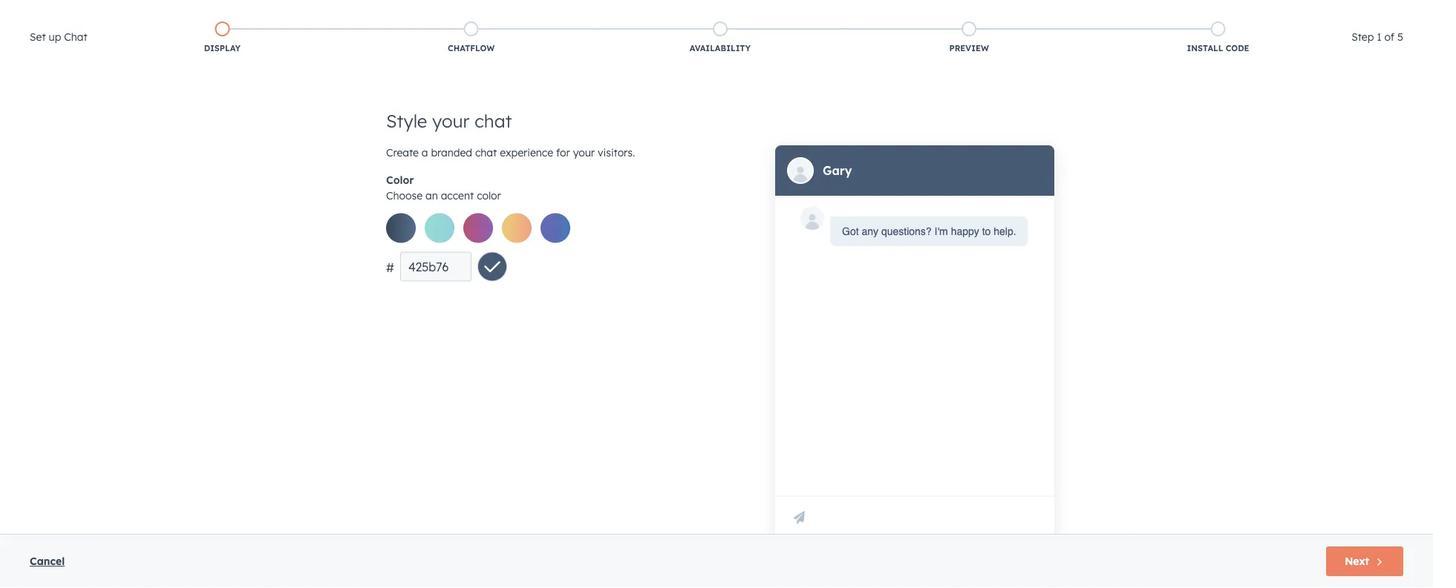 Task type: describe. For each thing, give the bounding box(es) containing it.
branded
[[431, 146, 472, 159]]

style your chat
[[386, 110, 512, 132]]

agent says: got any questions? i'm happy to help. element
[[842, 223, 1016, 241]]

step
[[1352, 30, 1374, 43]]

calling icon image
[[1215, 6, 1228, 19]]

preview
[[949, 43, 989, 53]]

experience
[[500, 146, 553, 159]]

cancel button
[[30, 553, 65, 571]]

install code
[[1187, 43, 1250, 53]]

#
[[386, 260, 394, 275]]

step 1 of 5
[[1352, 30, 1404, 43]]

search image
[[1402, 39, 1413, 49]]

chatflow list item
[[347, 19, 596, 57]]

1 chat from the top
[[475, 110, 512, 132]]

color
[[477, 189, 501, 202]]

chat
[[64, 30, 87, 43]]

color
[[386, 174, 414, 187]]

create a branded chat experience for your visitors.
[[386, 146, 635, 159]]

calling icon button
[[1209, 2, 1234, 22]]

accent
[[441, 189, 474, 202]]

a
[[422, 146, 428, 159]]

set up chat
[[30, 30, 87, 43]]

help.
[[994, 226, 1016, 238]]

install code list item
[[1094, 19, 1343, 57]]

2 chat from the top
[[475, 146, 497, 159]]

next button
[[1326, 547, 1404, 577]]

any
[[862, 226, 879, 238]]

visitors.
[[598, 146, 635, 159]]

code
[[1226, 43, 1250, 53]]

availability list item
[[596, 19, 845, 57]]



Task type: vqa. For each thing, say whether or not it's contained in the screenshot.
Channel the "Marketing"
no



Task type: locate. For each thing, give the bounding box(es) containing it.
1 vertical spatial chat
[[475, 146, 497, 159]]

happy
[[951, 226, 979, 238]]

chat
[[475, 110, 512, 132], [475, 146, 497, 159]]

0 horizontal spatial your
[[432, 110, 470, 132]]

availability
[[690, 43, 751, 53]]

set up chat heading
[[30, 28, 87, 46]]

questions?
[[881, 226, 932, 238]]

got
[[842, 226, 859, 238]]

list
[[98, 19, 1343, 57]]

an
[[426, 189, 438, 202]]

your up branded
[[432, 110, 470, 132]]

display list item
[[98, 19, 347, 57]]

None text field
[[400, 252, 472, 282]]

cancel
[[30, 555, 65, 568]]

up
[[49, 30, 61, 43]]

display
[[204, 43, 241, 53]]

0 vertical spatial chat
[[475, 110, 512, 132]]

next
[[1345, 555, 1369, 568]]

set
[[30, 30, 46, 43]]

your right for
[[573, 146, 595, 159]]

list containing display
[[98, 19, 1343, 57]]

style
[[386, 110, 427, 132]]

preview list item
[[845, 19, 1094, 57]]

gary
[[823, 163, 852, 178]]

your
[[432, 110, 470, 132], [573, 146, 595, 159]]

chat up create a branded chat experience for your visitors.
[[475, 110, 512, 132]]

chatflow
[[448, 43, 495, 53]]

1 vertical spatial your
[[573, 146, 595, 159]]

got any questions? i'm happy to help.
[[842, 226, 1016, 238]]

of
[[1385, 30, 1395, 43]]

1
[[1377, 30, 1382, 43]]

menu
[[1148, 0, 1415, 24]]

5
[[1398, 30, 1404, 43]]

1 horizontal spatial your
[[573, 146, 595, 159]]

to
[[982, 226, 991, 238]]

create
[[386, 146, 419, 159]]

search button
[[1395, 31, 1420, 56]]

0 vertical spatial your
[[432, 110, 470, 132]]

menu item
[[1148, 0, 1208, 24]]

install
[[1187, 43, 1223, 53]]

Search HubSpot search field
[[1225, 31, 1407, 56]]

i'm
[[935, 226, 948, 238]]

color choose an accent color
[[386, 174, 501, 202]]

chat right branded
[[475, 146, 497, 159]]

for
[[556, 146, 570, 159]]

choose
[[386, 189, 423, 202]]



